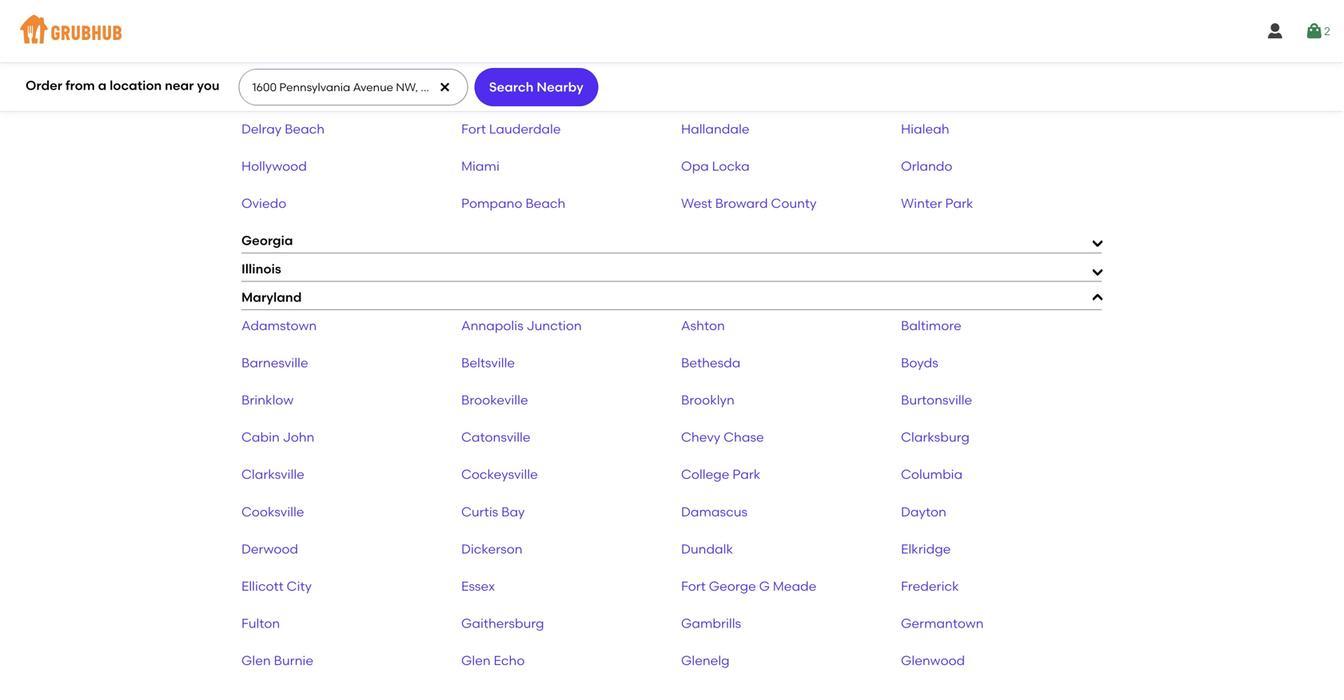 Task type: locate. For each thing, give the bounding box(es) containing it.
fort george g meade
[[681, 579, 817, 594]]

0 vertical spatial park
[[946, 195, 974, 211]]

burtonsville link
[[901, 392, 973, 408]]

park right winter
[[946, 195, 974, 211]]

1 horizontal spatial park
[[946, 195, 974, 211]]

beach down raton
[[285, 121, 325, 137]]

1 horizontal spatial svg image
[[1266, 22, 1285, 41]]

1 vertical spatial park
[[733, 467, 761, 482]]

barnesville link
[[242, 355, 308, 371]]

fort lauderdale
[[461, 121, 561, 137]]

opa
[[681, 158, 709, 174]]

beach right pompano
[[526, 195, 566, 211]]

winter
[[901, 195, 943, 211]]

1 horizontal spatial beach
[[526, 195, 566, 211]]

svg image
[[1266, 22, 1285, 41], [439, 81, 451, 94]]

maryland
[[242, 290, 302, 305]]

1 vertical spatial beach
[[526, 195, 566, 211]]

hollywood
[[242, 158, 307, 174]]

annapolis junction
[[461, 318, 582, 334]]

delray
[[242, 121, 282, 137]]

elkridge
[[901, 541, 951, 557]]

winter park
[[901, 195, 974, 211]]

barnesville
[[242, 355, 308, 371]]

1 glen from the left
[[242, 653, 271, 669]]

dundalk
[[681, 541, 733, 557]]

svg image left svg image
[[1266, 22, 1285, 41]]

gaithersburg
[[461, 616, 544, 631]]

pompano beach link
[[461, 195, 566, 211]]

clarksburg link
[[901, 430, 970, 445]]

boca raton
[[242, 84, 315, 99]]

1 horizontal spatial glen
[[461, 653, 491, 669]]

1 horizontal spatial fort
[[681, 579, 706, 594]]

you
[[197, 78, 220, 93]]

park for college park
[[733, 467, 761, 482]]

svg image
[[1305, 22, 1325, 41]]

park
[[946, 195, 974, 211], [733, 467, 761, 482]]

glen left echo at left
[[461, 653, 491, 669]]

glen for glen echo
[[461, 653, 491, 669]]

elkridge link
[[901, 541, 951, 557]]

fort left george
[[681, 579, 706, 594]]

2 button
[[1305, 17, 1331, 46]]

ellicott city
[[242, 579, 312, 594]]

1 vertical spatial fort
[[681, 579, 706, 594]]

1 vertical spatial svg image
[[439, 81, 451, 94]]

brooklyn
[[681, 392, 735, 408]]

glen echo link
[[461, 653, 525, 669]]

main navigation navigation
[[0, 0, 1344, 62]]

dickerson link
[[461, 541, 523, 557]]

fort for fort george g meade
[[681, 579, 706, 594]]

adamstown link
[[242, 318, 317, 334]]

0 horizontal spatial park
[[733, 467, 761, 482]]

order
[[26, 78, 62, 93]]

oviedo
[[242, 195, 287, 211]]

brookeville link
[[461, 392, 528, 408]]

orlando
[[901, 158, 953, 174]]

illinois
[[242, 261, 281, 277]]

location
[[110, 78, 162, 93]]

beach for pompano beach
[[526, 195, 566, 211]]

bethesda
[[681, 355, 741, 371]]

0 vertical spatial svg image
[[1266, 22, 1285, 41]]

hallandale
[[681, 121, 750, 137]]

near
[[165, 78, 194, 93]]

cooksville link
[[242, 504, 304, 520]]

adamstown
[[242, 318, 317, 334]]

fort lauderdale link
[[461, 121, 561, 137]]

glen burnie link
[[242, 653, 314, 669]]

frederick link
[[901, 579, 959, 594]]

park down chase
[[733, 467, 761, 482]]

annapolis
[[461, 318, 524, 334]]

0 horizontal spatial glen
[[242, 653, 271, 669]]

hallandale link
[[681, 121, 750, 137]]

raton
[[277, 84, 315, 99]]

fort up miami
[[461, 121, 486, 137]]

search nearby button
[[475, 68, 598, 106]]

0 vertical spatial beach
[[285, 121, 325, 137]]

burnie
[[274, 653, 314, 669]]

0 horizontal spatial beach
[[285, 121, 325, 137]]

college park link
[[681, 467, 761, 482]]

brinklow
[[242, 392, 294, 408]]

locka
[[712, 158, 750, 174]]

fort for fort lauderdale
[[461, 121, 486, 137]]

clarksville
[[242, 467, 305, 482]]

2 glen from the left
[[461, 653, 491, 669]]

damascus link
[[681, 504, 748, 520]]

orlando link
[[901, 158, 953, 174]]

derwood link
[[242, 541, 298, 557]]

0 horizontal spatial svg image
[[439, 81, 451, 94]]

city
[[287, 579, 312, 594]]

0 vertical spatial fort
[[461, 121, 486, 137]]

tab
[[242, 0, 1102, 11]]

chevy chase
[[681, 430, 764, 445]]

derwood
[[242, 541, 298, 557]]

delray beach link
[[242, 121, 325, 137]]

fort
[[461, 121, 486, 137], [681, 579, 706, 594]]

svg image left christmas
[[439, 81, 451, 94]]

beltsville link
[[461, 355, 515, 371]]

search nearby
[[489, 79, 584, 95]]

0 horizontal spatial fort
[[461, 121, 486, 137]]

dundalk link
[[681, 541, 733, 557]]

a
[[98, 78, 107, 93]]

glen down fulton link
[[242, 653, 271, 669]]

fort george g meade link
[[681, 579, 817, 594]]



Task type: vqa. For each thing, say whether or not it's contained in the screenshot.
Columbia link
yes



Task type: describe. For each thing, give the bounding box(es) containing it.
hollywood link
[[242, 158, 307, 174]]

oviedo link
[[242, 195, 287, 211]]

nearby
[[537, 79, 584, 95]]

ashton link
[[681, 318, 725, 334]]

christmas link
[[461, 84, 525, 99]]

cooksville
[[242, 504, 304, 520]]

clarksburg
[[901, 430, 970, 445]]

ellicott city link
[[242, 579, 312, 594]]

john
[[283, 430, 315, 445]]

curtis
[[461, 504, 498, 520]]

columbia
[[901, 467, 963, 482]]

dayton
[[901, 504, 947, 520]]

baltimore
[[901, 318, 962, 334]]

curtis bay link
[[461, 504, 525, 520]]

cockeysville link
[[461, 467, 538, 482]]

catonsville
[[461, 430, 531, 445]]

lauderdale
[[489, 121, 561, 137]]

ellicott
[[242, 579, 284, 594]]

curtis bay
[[461, 504, 525, 520]]

gambrills link
[[681, 616, 742, 631]]

fulton
[[242, 616, 280, 631]]

cockeysville
[[461, 467, 538, 482]]

hialeah
[[901, 121, 950, 137]]

george
[[709, 579, 756, 594]]

ashton
[[681, 318, 725, 334]]

frederick
[[901, 579, 959, 594]]

miami link
[[461, 158, 500, 174]]

pompano
[[461, 195, 523, 211]]

germantown
[[901, 616, 984, 631]]

chevy
[[681, 430, 721, 445]]

essex
[[461, 579, 495, 594]]

Search Address search field
[[239, 70, 467, 105]]

hialeah link
[[901, 121, 950, 137]]

fulton link
[[242, 616, 280, 631]]

glen echo
[[461, 653, 525, 669]]

delray beach
[[242, 121, 325, 137]]

boyds
[[901, 355, 939, 371]]

glenelg link
[[681, 653, 730, 669]]

west broward county link
[[681, 195, 817, 211]]

brinklow link
[[242, 392, 294, 408]]

opa locka
[[681, 158, 750, 174]]

christmas
[[461, 84, 525, 99]]

svg image inside main navigation navigation
[[1266, 22, 1285, 41]]

pompano beach
[[461, 195, 566, 211]]

glenelg
[[681, 653, 730, 669]]

baltimore link
[[901, 318, 962, 334]]

park for winter park
[[946, 195, 974, 211]]

west broward county
[[681, 195, 817, 211]]

cabin john
[[242, 430, 315, 445]]

miami
[[461, 158, 500, 174]]

glenwood
[[901, 653, 965, 669]]

beach for delray beach
[[285, 121, 325, 137]]

glen burnie
[[242, 653, 314, 669]]

glen for glen burnie
[[242, 653, 271, 669]]

2
[[1325, 24, 1331, 38]]

dayton link
[[901, 504, 947, 520]]

damascus
[[681, 504, 748, 520]]

gaithersburg link
[[461, 616, 544, 631]]

florida
[[242, 55, 286, 71]]

broward
[[716, 195, 768, 211]]

college park
[[681, 467, 761, 482]]

cabin
[[242, 430, 280, 445]]

dickerson
[[461, 541, 523, 557]]

chase
[[724, 430, 764, 445]]

gambrills
[[681, 616, 742, 631]]

clarksville link
[[242, 467, 305, 482]]

west
[[681, 195, 712, 211]]

order from a location near you
[[26, 78, 220, 93]]

catonsville link
[[461, 430, 531, 445]]

search
[[489, 79, 534, 95]]

cabin john link
[[242, 430, 315, 445]]

annapolis junction link
[[461, 318, 582, 334]]

brookeville
[[461, 392, 528, 408]]

opa locka link
[[681, 158, 750, 174]]

boca raton link
[[242, 84, 315, 99]]

glenwood link
[[901, 653, 965, 669]]



